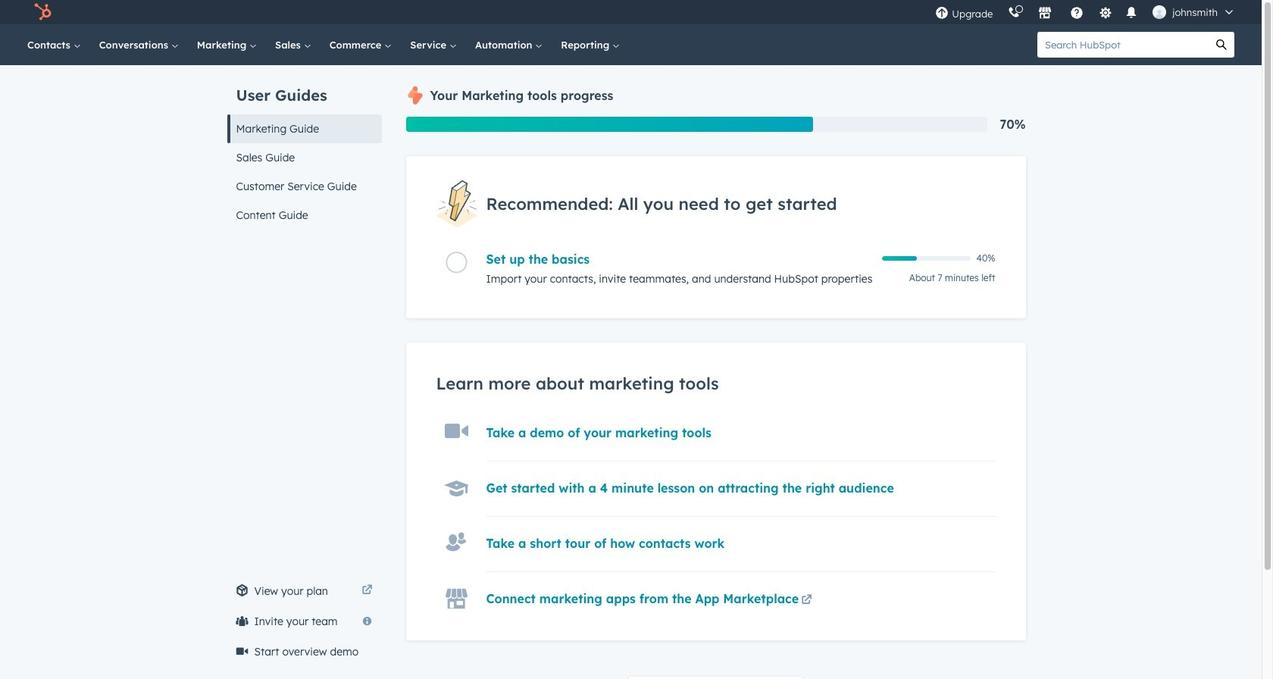 Task type: vqa. For each thing, say whether or not it's contained in the screenshot.
CALLING ICON
no



Task type: describe. For each thing, give the bounding box(es) containing it.
1 link opens in a new window image from the top
[[362, 582, 373, 601]]

user guides element
[[227, 65, 382, 230]]

2 link opens in a new window image from the top
[[802, 595, 813, 607]]

1 link opens in a new window image from the top
[[802, 592, 813, 611]]



Task type: locate. For each thing, give the bounding box(es) containing it.
john smith image
[[1154, 5, 1167, 19]]

link opens in a new window image
[[362, 582, 373, 601], [362, 585, 373, 597]]

Search HubSpot search field
[[1038, 32, 1209, 58]]

menu
[[928, 0, 1244, 24]]

marketplaces image
[[1039, 7, 1053, 20]]

link opens in a new window image
[[802, 592, 813, 611], [802, 595, 813, 607]]

[object object] complete progress bar
[[882, 256, 918, 261]]

2 link opens in a new window image from the top
[[362, 585, 373, 597]]

progress bar
[[406, 117, 814, 132]]



